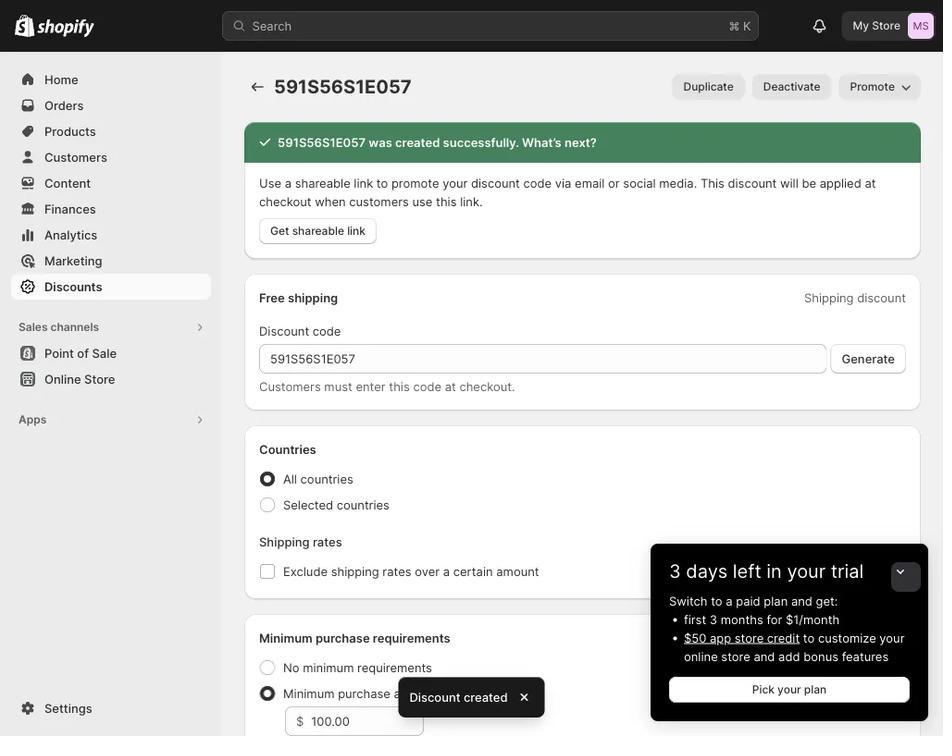Task type: locate. For each thing, give the bounding box(es) containing it.
store
[[735, 631, 764, 646], [722, 650, 751, 664]]

0 horizontal spatial store
[[84, 372, 115, 387]]

shipping
[[805, 291, 854, 305], [259, 535, 310, 549]]

591s56s1e057
[[274, 75, 412, 98], [278, 135, 366, 150]]

and left add
[[754, 650, 775, 664]]

1 horizontal spatial plan
[[804, 684, 827, 697]]

2 horizontal spatial code
[[524, 176, 552, 190]]

0 vertical spatial a
[[285, 176, 292, 190]]

0 vertical spatial rates
[[313, 535, 342, 549]]

1 vertical spatial created
[[464, 691, 508, 705]]

at right "applied"
[[865, 176, 876, 190]]

days
[[686, 561, 728, 583]]

bonus
[[804, 650, 839, 664]]

my
[[853, 19, 869, 32]]

1 vertical spatial countries
[[337, 498, 390, 512]]

0 horizontal spatial shipping
[[259, 535, 310, 549]]

requirements up no minimum requirements
[[373, 631, 451, 646]]

point of sale button
[[0, 341, 222, 367]]

⌘ k
[[729, 19, 751, 33]]

store down $50 app store credit at the bottom right of page
[[722, 650, 751, 664]]

apps button
[[11, 407, 211, 433]]

a left "paid"
[[726, 594, 733, 609]]

settings link
[[11, 696, 211, 722]]

customize
[[818, 631, 877, 646]]

link.
[[460, 194, 483, 209]]

countries down all countries
[[337, 498, 390, 512]]

customers for customers
[[44, 150, 107, 164]]

discount
[[259, 324, 309, 338], [410, 691, 461, 705]]

1 vertical spatial rates
[[383, 565, 412, 579]]

generate
[[842, 352, 895, 366]]

0 horizontal spatial at
[[445, 380, 456, 394]]

0 horizontal spatial 3
[[669, 561, 681, 583]]

your up link.
[[443, 176, 468, 190]]

1 vertical spatial a
[[443, 565, 450, 579]]

1 horizontal spatial this
[[436, 194, 457, 209]]

0 horizontal spatial this
[[389, 380, 410, 394]]

discount for discount created
[[410, 691, 461, 705]]

0 vertical spatial customers
[[44, 150, 107, 164]]

link up the customers
[[354, 176, 373, 190]]

0 vertical spatial shipping
[[805, 291, 854, 305]]

0 vertical spatial to
[[377, 176, 388, 190]]

exclude shipping rates over a certain amount
[[283, 565, 539, 579]]

0 vertical spatial 3
[[669, 561, 681, 583]]

store inside online store link
[[84, 372, 115, 387]]

trial
[[831, 561, 864, 583]]

created right ($)
[[464, 691, 508, 705]]

link inside button
[[347, 225, 366, 238]]

0 horizontal spatial discount
[[471, 176, 520, 190]]

0 vertical spatial amount
[[496, 565, 539, 579]]

content
[[44, 176, 91, 190]]

1 vertical spatial to
[[711, 594, 723, 609]]

generate button
[[831, 344, 906, 374]]

online store button
[[0, 367, 222, 393]]

shipping
[[288, 291, 338, 305], [331, 565, 379, 579]]

discounts
[[44, 280, 102, 294]]

plan down bonus
[[804, 684, 827, 697]]

0 horizontal spatial amount
[[394, 687, 437, 701]]

3 right first
[[710, 613, 718, 627]]

shareable down when
[[292, 225, 344, 238]]

purchase for requirements
[[316, 631, 370, 646]]

discount up $ text field
[[410, 691, 461, 705]]

be
[[802, 176, 817, 190]]

paid
[[736, 594, 761, 609]]

0 vertical spatial 591s56s1e057
[[274, 75, 412, 98]]

1 vertical spatial customers
[[259, 380, 321, 394]]

1 horizontal spatial at
[[865, 176, 876, 190]]

shipping right exclude
[[331, 565, 379, 579]]

1 vertical spatial discount
[[410, 691, 461, 705]]

discount left will
[[728, 176, 777, 190]]

store down months
[[735, 631, 764, 646]]

1 vertical spatial shipping
[[331, 565, 379, 579]]

1 horizontal spatial 3
[[710, 613, 718, 627]]

2 vertical spatial to
[[803, 631, 815, 646]]

shipping discount
[[805, 291, 906, 305]]

to up the customers
[[377, 176, 388, 190]]

a right over
[[443, 565, 450, 579]]

switch
[[669, 594, 708, 609]]

apps
[[19, 413, 47, 427]]

0 vertical spatial plan
[[764, 594, 788, 609]]

1 horizontal spatial shipping
[[805, 291, 854, 305]]

1 horizontal spatial a
[[443, 565, 450, 579]]

left
[[733, 561, 762, 583]]

purchase down no minimum requirements
[[338, 687, 391, 701]]

3 left days
[[669, 561, 681, 583]]

0 vertical spatial code
[[524, 176, 552, 190]]

1 horizontal spatial discount
[[410, 691, 461, 705]]

discount down the free
[[259, 324, 309, 338]]

code left the via
[[524, 176, 552, 190]]

store down sale
[[84, 372, 115, 387]]

0 vertical spatial this
[[436, 194, 457, 209]]

1 vertical spatial 3
[[710, 613, 718, 627]]

1 vertical spatial store
[[84, 372, 115, 387]]

discount code
[[259, 324, 341, 338]]

minimum up $
[[283, 687, 335, 701]]

plan inside pick your plan link
[[804, 684, 827, 697]]

over
[[415, 565, 440, 579]]

591s56s1e057 up was
[[274, 75, 412, 98]]

must
[[324, 380, 353, 394]]

1 horizontal spatial rates
[[383, 565, 412, 579]]

certain
[[453, 565, 493, 579]]

0 vertical spatial requirements
[[373, 631, 451, 646]]

and inside "to customize your online store and add bonus features"
[[754, 650, 775, 664]]

this
[[701, 176, 725, 190]]

at left checkout.
[[445, 380, 456, 394]]

enter
[[356, 380, 386, 394]]

1 vertical spatial store
[[722, 650, 751, 664]]

customers left must in the bottom of the page
[[259, 380, 321, 394]]

shareable up when
[[295, 176, 351, 190]]

shipping up generate
[[805, 291, 854, 305]]

promote
[[850, 80, 895, 94]]

1 vertical spatial and
[[754, 650, 775, 664]]

shareable inside button
[[292, 225, 344, 238]]

plan
[[764, 594, 788, 609], [804, 684, 827, 697]]

0 vertical spatial discount
[[259, 324, 309, 338]]

your up 'features'
[[880, 631, 905, 646]]

your inside use a shareable link to promote your discount code via email or social media. this discount will be applied at checkout when customers use this link.
[[443, 176, 468, 190]]

0 vertical spatial link
[[354, 176, 373, 190]]

amount right certain
[[496, 565, 539, 579]]

1 vertical spatial 591s56s1e057
[[278, 135, 366, 150]]

store for my store
[[872, 19, 901, 32]]

1 horizontal spatial store
[[872, 19, 901, 32]]

$ text field
[[311, 707, 424, 737]]

0 vertical spatial purchase
[[316, 631, 370, 646]]

discount up generate
[[857, 291, 906, 305]]

0 horizontal spatial discount
[[259, 324, 309, 338]]

first
[[684, 613, 707, 627]]

0 vertical spatial and
[[791, 594, 813, 609]]

1 horizontal spatial to
[[711, 594, 723, 609]]

link inside use a shareable link to promote your discount code via email or social media. this discount will be applied at checkout when customers use this link.
[[354, 176, 373, 190]]

when
[[315, 194, 346, 209]]

amount left ($)
[[394, 687, 437, 701]]

discount up link.
[[471, 176, 520, 190]]

0 vertical spatial minimum
[[259, 631, 313, 646]]

1 vertical spatial purchase
[[338, 687, 391, 701]]

0 horizontal spatial code
[[313, 324, 341, 338]]

purchase for amount
[[338, 687, 391, 701]]

1 vertical spatial code
[[313, 324, 341, 338]]

1 horizontal spatial and
[[791, 594, 813, 609]]

duplicate link
[[673, 74, 745, 100]]

pick your plan link
[[669, 678, 910, 704]]

to right switch
[[711, 594, 723, 609]]

my store image
[[908, 13, 934, 39]]

countries
[[301, 472, 353, 487], [337, 498, 390, 512]]

0 horizontal spatial and
[[754, 650, 775, 664]]

1 vertical spatial plan
[[804, 684, 827, 697]]

plan up for
[[764, 594, 788, 609]]

591s56s1e057 for 591s56s1e057
[[274, 75, 412, 98]]

591s56s1e057 left was
[[278, 135, 366, 150]]

rates
[[313, 535, 342, 549], [383, 565, 412, 579]]

0 horizontal spatial created
[[395, 135, 440, 150]]

purchase
[[316, 631, 370, 646], [338, 687, 391, 701]]

rates left over
[[383, 565, 412, 579]]

to down "$1/month"
[[803, 631, 815, 646]]

0 vertical spatial countries
[[301, 472, 353, 487]]

customers down products
[[44, 150, 107, 164]]

3 days left in your trial
[[669, 561, 864, 583]]

products link
[[11, 119, 211, 144]]

rates up exclude
[[313, 535, 342, 549]]

countries up selected countries
[[301, 472, 353, 487]]

free shipping
[[259, 291, 338, 305]]

code right enter
[[413, 380, 442, 394]]

home
[[44, 72, 78, 87]]

0 vertical spatial shipping
[[288, 291, 338, 305]]

shipping for free
[[288, 291, 338, 305]]

1 vertical spatial amount
[[394, 687, 437, 701]]

of
[[77, 346, 89, 361]]

sales
[[19, 321, 48, 334]]

0 vertical spatial shareable
[[295, 176, 351, 190]]

get
[[270, 225, 289, 238]]

0 vertical spatial store
[[735, 631, 764, 646]]

minimum purchase requirements
[[259, 631, 451, 646]]

this right enter
[[389, 380, 410, 394]]

1 vertical spatial requirements
[[357, 661, 432, 675]]

link down the customers
[[347, 225, 366, 238]]

credit
[[767, 631, 800, 646]]

to customize your online store and add bonus features
[[684, 631, 905, 664]]

2 vertical spatial code
[[413, 380, 442, 394]]

countries
[[259, 443, 316, 457]]

0 horizontal spatial a
[[285, 176, 292, 190]]

settings
[[44, 702, 92, 716]]

this right use
[[436, 194, 457, 209]]

1 vertical spatial minimum
[[283, 687, 335, 701]]

0 vertical spatial at
[[865, 176, 876, 190]]

3 inside 3 days left in your trial dropdown button
[[669, 561, 681, 583]]

1 horizontal spatial customers
[[259, 380, 321, 394]]

code down free shipping
[[313, 324, 341, 338]]

Discount code text field
[[259, 344, 827, 374]]

purchase up minimum
[[316, 631, 370, 646]]

a right use
[[285, 176, 292, 190]]

checkout.
[[460, 380, 515, 394]]

$
[[296, 715, 304, 729]]

0 horizontal spatial customers
[[44, 150, 107, 164]]

to inside use a shareable link to promote your discount code via email or social media. this discount will be applied at checkout when customers use this link.
[[377, 176, 388, 190]]

to
[[377, 176, 388, 190], [711, 594, 723, 609], [803, 631, 815, 646]]

point
[[44, 346, 74, 361]]

minimum for minimum purchase amount ($)
[[283, 687, 335, 701]]

shipping up exclude
[[259, 535, 310, 549]]

0 horizontal spatial to
[[377, 176, 388, 190]]

shipping rates
[[259, 535, 342, 549]]

customers
[[44, 150, 107, 164], [259, 380, 321, 394]]

requirements up minimum purchase amount ($)
[[357, 661, 432, 675]]

591s56s1e057 for 591s56s1e057 was created successfully. what's next?
[[278, 135, 366, 150]]

1 vertical spatial link
[[347, 225, 366, 238]]

2 vertical spatial a
[[726, 594, 733, 609]]

free
[[259, 291, 285, 305]]

shipping up discount code on the left top of the page
[[288, 291, 338, 305]]

1 vertical spatial shareable
[[292, 225, 344, 238]]

created right was
[[395, 135, 440, 150]]

and up "$1/month"
[[791, 594, 813, 609]]

store right my
[[872, 19, 901, 32]]

minimum up no
[[259, 631, 313, 646]]

media.
[[659, 176, 697, 190]]

requirements for minimum purchase requirements
[[373, 631, 451, 646]]

your right in
[[787, 561, 826, 583]]

1 vertical spatial shipping
[[259, 535, 310, 549]]

customers inside customers link
[[44, 150, 107, 164]]

0 vertical spatial store
[[872, 19, 901, 32]]

2 horizontal spatial to
[[803, 631, 815, 646]]

k
[[743, 19, 751, 33]]

1 horizontal spatial created
[[464, 691, 508, 705]]

at
[[865, 176, 876, 190], [445, 380, 456, 394]]

created
[[395, 135, 440, 150], [464, 691, 508, 705]]

1 vertical spatial at
[[445, 380, 456, 394]]

link
[[354, 176, 373, 190], [347, 225, 366, 238]]



Task type: vqa. For each thing, say whether or not it's contained in the screenshot.
Collections link
no



Task type: describe. For each thing, give the bounding box(es) containing it.
in
[[767, 561, 782, 583]]

0 horizontal spatial plan
[[764, 594, 788, 609]]

$50
[[684, 631, 707, 646]]

exclude
[[283, 565, 328, 579]]

online
[[684, 650, 718, 664]]

customers link
[[11, 144, 211, 170]]

shipping for exclude
[[331, 565, 379, 579]]

channels
[[50, 321, 99, 334]]

deactivate
[[764, 80, 821, 94]]

1 vertical spatial this
[[389, 380, 410, 394]]

minimum for minimum purchase requirements
[[259, 631, 313, 646]]

sales channels
[[19, 321, 99, 334]]

promote button
[[839, 74, 921, 100]]

1 horizontal spatial code
[[413, 380, 442, 394]]

home link
[[11, 67, 211, 93]]

email
[[575, 176, 605, 190]]

pick your plan
[[752, 684, 827, 697]]

for
[[767, 613, 783, 627]]

store for online store
[[84, 372, 115, 387]]

orders link
[[11, 93, 211, 119]]

marketing link
[[11, 248, 211, 274]]

what's
[[522, 135, 562, 150]]

your inside dropdown button
[[787, 561, 826, 583]]

social
[[623, 176, 656, 190]]

2 horizontal spatial a
[[726, 594, 733, 609]]

search
[[252, 19, 292, 33]]

your inside "to customize your online store and add bonus features"
[[880, 631, 905, 646]]

selected countries
[[283, 498, 390, 512]]

minimum
[[303, 661, 354, 675]]

next?
[[565, 135, 597, 150]]

finances
[[44, 202, 96, 216]]

use
[[412, 194, 433, 209]]

pick
[[752, 684, 775, 697]]

sale
[[92, 346, 117, 361]]

and for store
[[754, 650, 775, 664]]

deactivate button
[[752, 74, 832, 100]]

requirements for no minimum requirements
[[357, 661, 432, 675]]

first 3 months for $1/month
[[684, 613, 840, 627]]

customers
[[349, 194, 409, 209]]

your right pick
[[778, 684, 801, 697]]

switch to a paid plan and get:
[[669, 594, 838, 609]]

point of sale
[[44, 346, 117, 361]]

code inside use a shareable link to promote your discount code via email or social media. this discount will be applied at checkout when customers use this link.
[[524, 176, 552, 190]]

successfully.
[[443, 135, 519, 150]]

shopify image
[[37, 19, 95, 37]]

minimum purchase amount ($)
[[283, 687, 457, 701]]

countries for all countries
[[301, 472, 353, 487]]

promote
[[392, 176, 439, 190]]

3 inside the '3 days left in your trial' element
[[710, 613, 718, 627]]

no
[[283, 661, 300, 675]]

use
[[259, 176, 281, 190]]

all countries
[[283, 472, 353, 487]]

analytics link
[[11, 222, 211, 248]]

3 days left in your trial button
[[651, 544, 929, 583]]

products
[[44, 124, 96, 138]]

finances link
[[11, 196, 211, 222]]

get shareable link
[[270, 225, 366, 238]]

point of sale link
[[11, 341, 211, 367]]

marketing
[[44, 254, 102, 268]]

duplicate
[[684, 80, 734, 94]]

add
[[779, 650, 800, 664]]

this inside use a shareable link to promote your discount code via email or social media. this discount will be applied at checkout when customers use this link.
[[436, 194, 457, 209]]

analytics
[[44, 228, 97, 242]]

shipping for shipping rates
[[259, 535, 310, 549]]

countries for selected countries
[[337, 498, 390, 512]]

and for plan
[[791, 594, 813, 609]]

discounts link
[[11, 274, 211, 300]]

0 vertical spatial created
[[395, 135, 440, 150]]

customers must enter this code at checkout.
[[259, 380, 515, 394]]

$50 app store credit link
[[684, 631, 800, 646]]

no minimum requirements
[[283, 661, 432, 675]]

$1/month
[[786, 613, 840, 627]]

0 horizontal spatial rates
[[313, 535, 342, 549]]

online store
[[44, 372, 115, 387]]

at inside use a shareable link to promote your discount code via email or social media. this discount will be applied at checkout when customers use this link.
[[865, 176, 876, 190]]

app
[[710, 631, 732, 646]]

features
[[842, 650, 889, 664]]

1 horizontal spatial discount
[[728, 176, 777, 190]]

1 horizontal spatial amount
[[496, 565, 539, 579]]

get:
[[816, 594, 838, 609]]

months
[[721, 613, 764, 627]]

3 days left in your trial element
[[651, 593, 929, 722]]

was
[[369, 135, 392, 150]]

shareable inside use a shareable link to promote your discount code via email or social media. this discount will be applied at checkout when customers use this link.
[[295, 176, 351, 190]]

2 horizontal spatial discount
[[857, 291, 906, 305]]

⌘
[[729, 19, 740, 33]]

orders
[[44, 98, 84, 112]]

store inside "to customize your online store and add bonus features"
[[722, 650, 751, 664]]

or
[[608, 176, 620, 190]]

a inside use a shareable link to promote your discount code via email or social media. this discount will be applied at checkout when customers use this link.
[[285, 176, 292, 190]]

discount for discount code
[[259, 324, 309, 338]]

($)
[[440, 687, 457, 701]]

all
[[283, 472, 297, 487]]

customers for customers must enter this code at checkout.
[[259, 380, 321, 394]]

online
[[44, 372, 81, 387]]

online store link
[[11, 367, 211, 393]]

checkout
[[259, 194, 312, 209]]

to inside "to customize your online store and add bonus features"
[[803, 631, 815, 646]]

shopify image
[[15, 14, 34, 37]]

sales channels button
[[11, 315, 211, 341]]

shipping for shipping discount
[[805, 291, 854, 305]]



